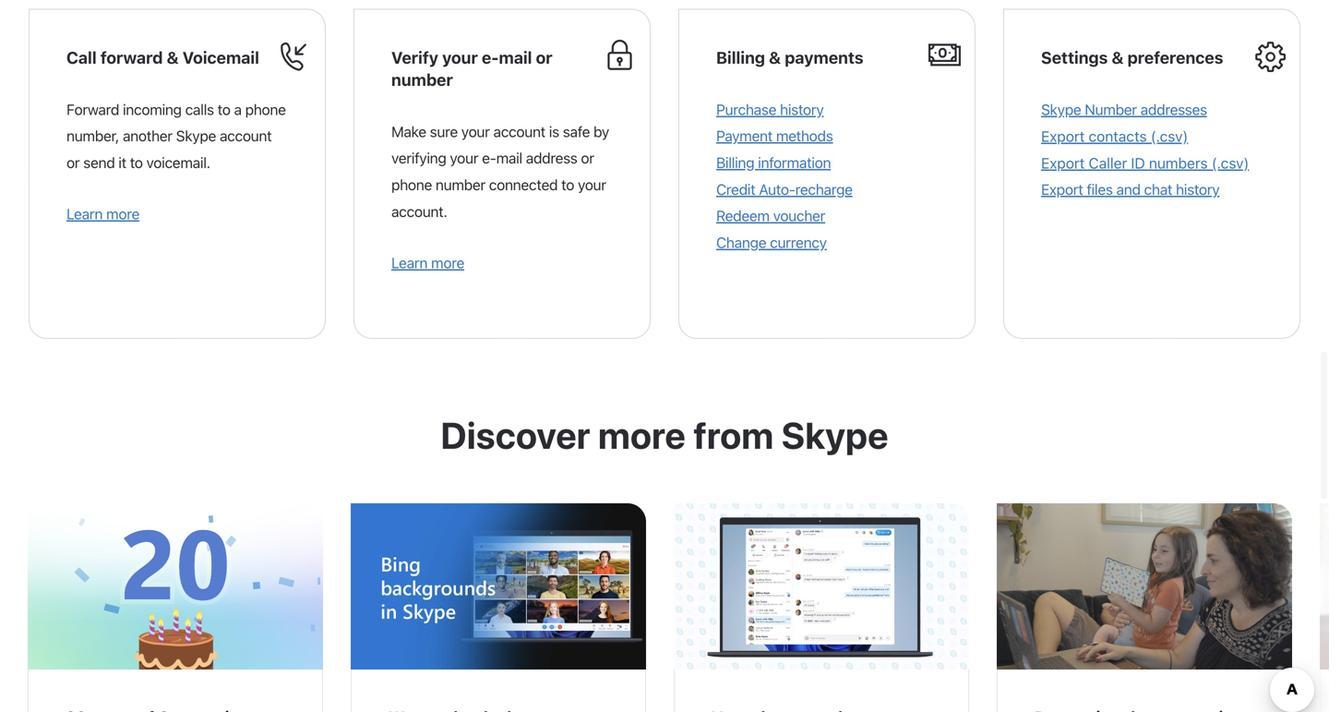 Task type: locate. For each thing, give the bounding box(es) containing it.
contacts
[[1089, 128, 1148, 145]]

your right verify at the left of page
[[442, 48, 478, 67]]

1 vertical spatial history
[[1177, 181, 1220, 198]]

1 vertical spatial billing
[[717, 154, 755, 171]]

2 vertical spatial more
[[598, 413, 686, 456]]

0 horizontal spatial (.csv)
[[1151, 128, 1189, 145]]

2 & from the left
[[769, 48, 781, 67]]

1 billing from the top
[[717, 48, 766, 67]]

& right settings at the right of page
[[1112, 48, 1124, 67]]

learn more link down the send
[[66, 205, 139, 223]]

phone down verifying
[[392, 176, 432, 194]]

1 vertical spatial phone
[[392, 176, 432, 194]]

export left files
[[1042, 181, 1084, 198]]

or inside make sure your account is safe by verifying your e-mail address or phone number connected to your account.
[[581, 149, 595, 167]]

e- inside make sure your account is safe by verifying your e-mail address or phone number connected to your account.
[[482, 149, 496, 167]]

1 vertical spatial number
[[436, 176, 486, 194]]

1 vertical spatial (.csv)
[[1212, 154, 1250, 172]]

skype number addresses
[[1042, 101, 1208, 118]]

& for 
[[1112, 48, 1124, 67]]

history up methods
[[780, 101, 824, 118]]

2 vertical spatial export
[[1042, 181, 1084, 198]]

1 horizontal spatial learn more
[[392, 254, 465, 271]]

0 vertical spatial e-
[[482, 48, 499, 67]]

export files and chat history link
[[1042, 181, 1220, 198]]

1 vertical spatial mail
[[496, 149, 523, 167]]

learn down the send
[[66, 205, 103, 223]]

&
[[167, 48, 179, 67], [769, 48, 781, 67], [1112, 48, 1124, 67]]

1 horizontal spatial phone
[[392, 176, 432, 194]]

discover
[[441, 413, 591, 456]]

number
[[1085, 101, 1138, 118]]

a
[[234, 101, 242, 118]]

phone inside forward incoming calls to a phone number, another skype account or send it to voicemail.
[[245, 101, 286, 118]]

account down a
[[220, 127, 272, 145]]

skype inside forward incoming calls to a phone number, another skype account or send it to voicemail.
[[176, 127, 216, 145]]

& right forward
[[167, 48, 179, 67]]

1 export from the top
[[1042, 128, 1085, 145]]

0 horizontal spatial &
[[167, 48, 179, 67]]

0 horizontal spatial history
[[780, 101, 824, 118]]

2 horizontal spatial more
[[598, 413, 686, 456]]

connected
[[489, 176, 558, 194]]

settings & preferences region
[[1042, 24, 1286, 203]]

or down safe
[[581, 149, 595, 167]]

1 horizontal spatial &
[[769, 48, 781, 67]]

(.csv)
[[1151, 128, 1189, 145], [1212, 154, 1250, 172]]

forward
[[66, 101, 119, 118]]

settings & preferences
[[1042, 48, 1224, 67]]

3 & from the left
[[1112, 48, 1124, 67]]

billing up purchase at right
[[717, 48, 766, 67]]

information
[[758, 154, 831, 171]]

payment
[[717, 127, 773, 145]]

0 horizontal spatial skype
[[176, 127, 216, 145]]

2 horizontal spatial skype
[[1042, 101, 1082, 118]]

number up account.
[[436, 176, 486, 194]]

(.csv) down addresses
[[1151, 128, 1189, 145]]

export
[[1042, 128, 1085, 145], [1042, 154, 1085, 172], [1042, 181, 1084, 198]]

mail
[[499, 48, 532, 67], [496, 149, 523, 167]]

settings
[[1042, 48, 1109, 67]]

0 vertical spatial export
[[1042, 128, 1085, 145]]

1 horizontal spatial history
[[1177, 181, 1220, 198]]

learn
[[66, 205, 103, 223], [392, 254, 428, 271]]

0 vertical spatial history
[[780, 101, 824, 118]]

1 horizontal spatial or
[[536, 48, 553, 67]]

2 horizontal spatial &
[[1112, 48, 1124, 67]]

0 vertical spatial learn more link
[[66, 205, 139, 223]]

e-
[[482, 48, 499, 67], [482, 149, 496, 167]]

0 horizontal spatial learn
[[66, 205, 103, 223]]

calls
[[185, 101, 214, 118]]

number down verify at the left of page
[[392, 70, 453, 90]]

e- up connected
[[482, 149, 496, 167]]

or left the send
[[66, 154, 80, 171]]

0 horizontal spatial account
[[220, 127, 272, 145]]

skype number addresses link
[[1042, 101, 1208, 118]]

more left from
[[598, 413, 686, 456]]

redeem
[[717, 207, 770, 225]]

learn more link down account.
[[392, 254, 465, 271]]

sure
[[430, 123, 458, 140]]

2 billing from the top
[[717, 154, 755, 171]]

1 horizontal spatial learn
[[392, 254, 428, 271]]

account.
[[392, 203, 447, 220]]

your inside verify your e-mail or number
[[442, 48, 478, 67]]

2 vertical spatial skype
[[782, 413, 889, 456]]

0 vertical spatial learn
[[66, 205, 103, 223]]

1 & from the left
[[167, 48, 179, 67]]

export left caller
[[1042, 154, 1085, 172]]


[[1254, 40, 1286, 72]]

to right it
[[130, 154, 143, 171]]


[[929, 40, 961, 72]]

0 horizontal spatial more
[[106, 205, 139, 223]]

more
[[106, 205, 139, 223], [431, 254, 465, 271], [598, 413, 686, 456]]

1 vertical spatial skype
[[176, 127, 216, 145]]

0 vertical spatial skype
[[1042, 101, 1082, 118]]


[[604, 40, 636, 72]]

0 horizontal spatial learn more
[[66, 205, 139, 223]]

0 vertical spatial (.csv)
[[1151, 128, 1189, 145]]

learn for 
[[392, 254, 428, 271]]

1 horizontal spatial skype
[[782, 413, 889, 456]]

voicemail
[[183, 48, 259, 67]]

incoming
[[123, 101, 182, 118]]

or up is at the top
[[536, 48, 553, 67]]

more down it
[[106, 205, 139, 223]]

another
[[123, 127, 172, 145]]

family calling grandfather to stay connected. image
[[997, 503, 1293, 669]]

skype
[[1042, 101, 1082, 118], [176, 127, 216, 145], [782, 413, 889, 456]]

e- right verify at the left of page
[[482, 48, 499, 67]]

forward
[[100, 48, 163, 67]]

1 horizontal spatial account
[[494, 123, 546, 140]]

0 vertical spatial mail
[[499, 48, 532, 67]]

your
[[442, 48, 478, 67], [462, 123, 490, 140], [450, 149, 479, 167], [578, 176, 607, 194]]

account inside make sure your account is safe by verifying your e-mail address or phone number connected to your account.
[[494, 123, 546, 140]]

and
[[1117, 181, 1141, 198]]

0 vertical spatial more
[[106, 205, 139, 223]]

0 vertical spatial learn more
[[66, 205, 139, 223]]

0 horizontal spatial or
[[66, 154, 80, 171]]

1 vertical spatial export
[[1042, 154, 1085, 172]]

to left a
[[218, 101, 231, 118]]

0 horizontal spatial phone
[[245, 101, 286, 118]]

your right sure
[[462, 123, 490, 140]]

redeem voucher link
[[717, 207, 826, 225]]

to
[[218, 101, 231, 118], [130, 154, 143, 171], [562, 176, 575, 194]]

1 vertical spatial learn
[[392, 254, 428, 271]]

skype inside 'settings & preferences' region
[[1042, 101, 1082, 118]]

more for 
[[106, 205, 139, 223]]

3 export from the top
[[1042, 181, 1084, 198]]

learn more down account.
[[392, 254, 465, 271]]

1 horizontal spatial learn more link
[[392, 254, 465, 271]]

billing information link
[[717, 154, 831, 171]]

(.csv) right numbers
[[1212, 154, 1250, 172]]

0 vertical spatial billing
[[717, 48, 766, 67]]

voucher
[[774, 207, 826, 225]]

or inside forward incoming calls to a phone number, another skype account or send it to voicemail.
[[66, 154, 80, 171]]

numbers
[[1150, 154, 1209, 172]]

history down numbers
[[1177, 181, 1220, 198]]

billing
[[717, 48, 766, 67], [717, 154, 755, 171]]

learn more
[[66, 205, 139, 223], [392, 254, 465, 271]]

1 vertical spatial more
[[431, 254, 465, 271]]

learn more for 
[[392, 254, 465, 271]]

auto-
[[759, 180, 796, 198]]

billing inside purchase history payment methods billing information credit auto-recharge redeem voucher change currency
[[717, 154, 755, 171]]

0 horizontal spatial learn more link
[[66, 205, 139, 223]]

learn more down the send
[[66, 205, 139, 223]]

is
[[549, 123, 560, 140]]

history
[[780, 101, 824, 118], [1177, 181, 1220, 198]]

billing up credit
[[717, 154, 755, 171]]

learn down account.
[[392, 254, 428, 271]]

picture of skype logo and cake celebrating 20 years of skype image
[[28, 503, 323, 669]]

more down account.
[[431, 254, 465, 271]]

credit
[[717, 180, 756, 198]]

2 vertical spatial to
[[562, 176, 575, 194]]

2 horizontal spatial to
[[562, 176, 575, 194]]

caller
[[1089, 154, 1128, 172]]

phone right a
[[245, 101, 286, 118]]

credit auto-recharge link
[[717, 180, 853, 198]]

account
[[494, 123, 546, 140], [220, 127, 272, 145]]

account left is at the top
[[494, 123, 546, 140]]


[[279, 40, 311, 72]]

0 vertical spatial to
[[218, 101, 231, 118]]

2 horizontal spatial or
[[581, 149, 595, 167]]

0 horizontal spatial to
[[130, 154, 143, 171]]

1 vertical spatial learn more link
[[392, 254, 465, 271]]

or
[[536, 48, 553, 67], [581, 149, 595, 167], [66, 154, 80, 171]]

from
[[694, 413, 774, 456]]

picture of skype light stage call in progress with bing backgrounds and text bing backgrounds in skype. image
[[351, 503, 646, 669]]

to down address on the top of the page
[[562, 176, 575, 194]]

0 vertical spatial phone
[[245, 101, 286, 118]]

0 vertical spatial number
[[392, 70, 453, 90]]

& left payments at the right of page
[[769, 48, 781, 67]]

learn more link
[[66, 205, 139, 223], [392, 254, 465, 271]]

export left contacts
[[1042, 128, 1085, 145]]

1 vertical spatial e-
[[482, 149, 496, 167]]

forward incoming calls to a phone number, another skype account or send it to voicemail.
[[66, 101, 286, 171]]

1 horizontal spatial more
[[431, 254, 465, 271]]

change currency link
[[717, 234, 827, 251]]

phone
[[245, 101, 286, 118], [392, 176, 432, 194]]

1 vertical spatial learn more
[[392, 254, 465, 271]]

1 horizontal spatial to
[[218, 101, 231, 118]]

number
[[392, 70, 453, 90], [436, 176, 486, 194]]



Task type: describe. For each thing, give the bounding box(es) containing it.
verify your e-mail or number
[[392, 48, 553, 90]]

e- inside verify your e-mail or number
[[482, 48, 499, 67]]

history inside the export contacts (.csv) export caller id numbers (.csv) export files and chat history
[[1177, 181, 1220, 198]]

purchase history payment methods billing information credit auto-recharge redeem voucher change currency
[[717, 101, 853, 251]]

number,
[[66, 127, 119, 145]]

more for 
[[431, 254, 465, 271]]

verifying
[[392, 149, 447, 167]]

payments
[[785, 48, 864, 67]]

verify
[[392, 48, 439, 67]]

billing & payments region
[[717, 24, 961, 256]]

purchase
[[717, 101, 777, 118]]

discover more from skype
[[441, 413, 889, 456]]

methods
[[777, 127, 834, 145]]

id
[[1132, 154, 1146, 172]]

call
[[66, 48, 97, 67]]

chat
[[1145, 181, 1173, 198]]

picture of skype modern message chat with side bar. image
[[674, 503, 970, 669]]

1 horizontal spatial (.csv)
[[1212, 154, 1250, 172]]

addresses
[[1141, 101, 1208, 118]]

number inside verify your e-mail or number
[[392, 70, 453, 90]]

files
[[1087, 181, 1113, 198]]

learn more link for 
[[66, 205, 139, 223]]

mail inside make sure your account is safe by verifying your e-mail address or phone number connected to your account.
[[496, 149, 523, 167]]

make
[[392, 123, 426, 140]]

export contacts (.csv) button
[[1042, 128, 1189, 145]]

2 export from the top
[[1042, 154, 1085, 172]]

or inside verify your e-mail or number
[[536, 48, 553, 67]]

number inside make sure your account is safe by verifying your e-mail address or phone number connected to your account.
[[436, 176, 486, 194]]

safe
[[563, 123, 590, 140]]

learn more link for 
[[392, 254, 465, 271]]

export caller id numbers (.csv) button
[[1042, 154, 1250, 172]]

change
[[717, 234, 767, 251]]

phone inside make sure your account is safe by verifying your e-mail address or phone number connected to your account.
[[392, 176, 432, 194]]

recharge
[[796, 180, 853, 198]]

voicemail.
[[146, 154, 210, 171]]

export contacts (.csv) export caller id numbers (.csv) export files and chat history
[[1042, 128, 1250, 198]]

to inside make sure your account is safe by verifying your e-mail address or phone number connected to your account.
[[562, 176, 575, 194]]

your down sure
[[450, 149, 479, 167]]

history inside purchase history payment methods billing information credit auto-recharge redeem voucher change currency
[[780, 101, 824, 118]]

call forward & voicemail
[[66, 48, 259, 67]]

it
[[119, 154, 126, 171]]

account inside forward incoming calls to a phone number, another skype account or send it to voicemail.
[[220, 127, 272, 145]]

currency
[[770, 234, 827, 251]]

mail inside verify your e-mail or number
[[499, 48, 532, 67]]

preferences
[[1128, 48, 1224, 67]]

payment methods link
[[717, 127, 834, 145]]

learn for 
[[66, 205, 103, 223]]

purchase history link
[[717, 101, 824, 118]]

by
[[594, 123, 610, 140]]

send
[[83, 154, 115, 171]]

billing & payments
[[717, 48, 864, 67]]

& for 
[[769, 48, 781, 67]]

learn more for 
[[66, 205, 139, 223]]

1 vertical spatial to
[[130, 154, 143, 171]]

your down by
[[578, 176, 607, 194]]

make sure your account is safe by verifying your e-mail address or phone number connected to your account.
[[392, 123, 610, 220]]

address
[[526, 149, 578, 167]]



Task type: vqa. For each thing, say whether or not it's contained in the screenshot.
the decades
no



